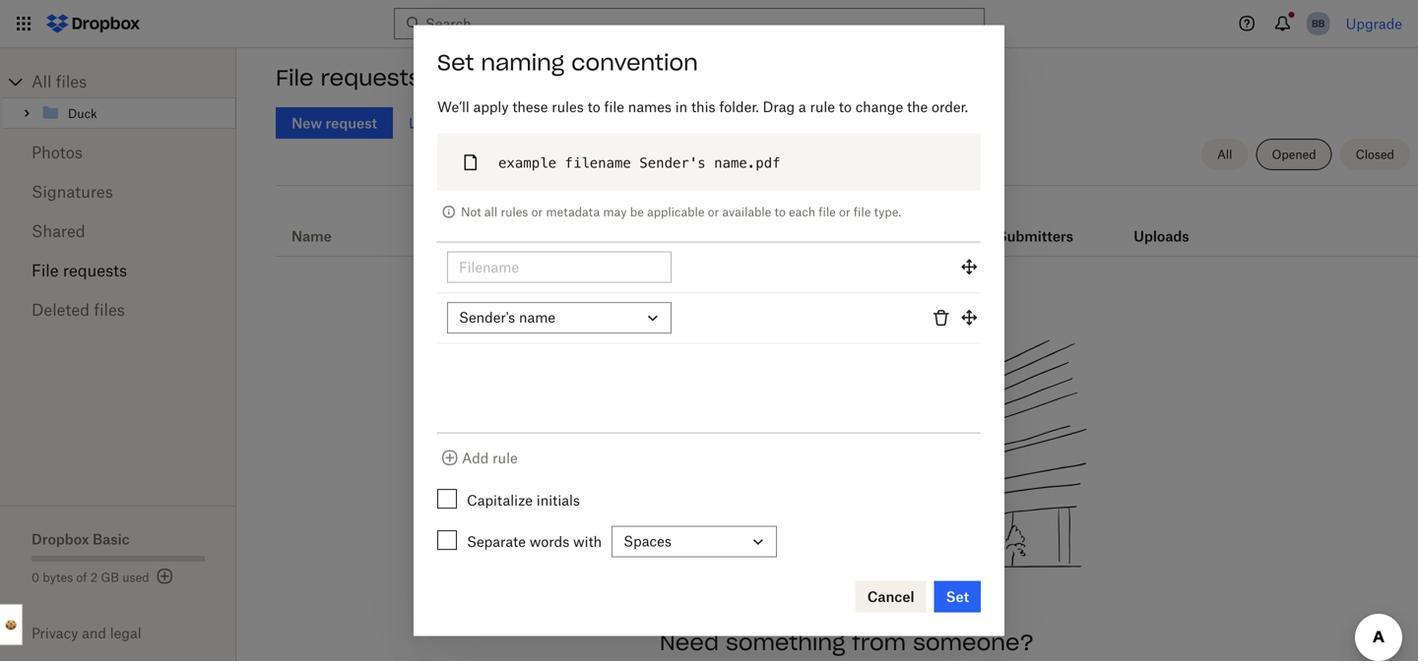 Task type: vqa. For each thing, say whether or not it's contained in the screenshot.
the
yes



Task type: locate. For each thing, give the bounding box(es) containing it.
2 horizontal spatial or
[[839, 205, 851, 220]]

sender's left name
[[459, 310, 515, 326]]

rule right add
[[493, 450, 518, 467]]

1 vertical spatial files
[[94, 300, 125, 320]]

file
[[276, 64, 314, 92], [32, 261, 59, 280]]

legal
[[110, 626, 141, 642]]

add
[[462, 450, 489, 467]]

opened
[[1272, 147, 1317, 162]]

requests
[[321, 64, 421, 92], [515, 115, 571, 132], [63, 261, 127, 280]]

or right each
[[839, 205, 851, 220]]

opened button
[[1256, 139, 1332, 170]]

to left change
[[839, 99, 852, 115]]

1 horizontal spatial requests
[[321, 64, 421, 92]]

dropbox
[[32, 531, 89, 548]]

change
[[856, 99, 903, 115]]

spaces
[[624, 534, 672, 550]]

rules
[[552, 99, 584, 115], [501, 205, 528, 220]]

0 vertical spatial rules
[[552, 99, 584, 115]]

set inside button
[[946, 589, 969, 606]]

set up we'll at the left of the page
[[437, 49, 474, 76]]

or left available
[[708, 205, 719, 220]]

1 horizontal spatial to
[[775, 205, 786, 220]]

1 vertical spatial requests
[[515, 115, 571, 132]]

requests up example
[[515, 115, 571, 132]]

files for all files
[[56, 72, 87, 91]]

1 horizontal spatial or
[[708, 205, 719, 220]]

column header
[[998, 201, 1077, 248], [1134, 201, 1213, 248]]

or left metadata
[[532, 205, 543, 220]]

0 vertical spatial file
[[276, 64, 314, 92]]

0 horizontal spatial or
[[532, 205, 543, 220]]

files inside tree
[[56, 72, 87, 91]]

rules right all on the left of the page
[[501, 205, 528, 220]]

all inside button
[[1218, 147, 1233, 162]]

1 vertical spatial file requests
[[32, 261, 127, 280]]

0 vertical spatial file requests
[[276, 64, 421, 92]]

1 horizontal spatial set
[[946, 589, 969, 606]]

sender's up applicable
[[640, 155, 706, 172]]

row containing name
[[276, 193, 1419, 257]]

deleted
[[32, 300, 90, 320]]

name
[[519, 310, 556, 326]]

0 vertical spatial set
[[437, 49, 474, 76]]

with
[[573, 534, 602, 551]]

rules right the these
[[552, 99, 584, 115]]

shared
[[32, 222, 85, 241]]

applicable
[[647, 205, 705, 220]]

0 vertical spatial files
[[56, 72, 87, 91]]

not
[[461, 205, 481, 220]]

photos
[[32, 143, 83, 162]]

1 column header from the left
[[998, 201, 1077, 248]]

bytes
[[43, 571, 73, 586]]

all
[[32, 72, 52, 91], [1218, 147, 1233, 162]]

filename
[[565, 155, 631, 172]]

in
[[676, 99, 688, 115]]

sender's name button
[[437, 295, 981, 345]]

file requests
[[276, 64, 421, 92], [32, 261, 127, 280]]

to down set naming convention
[[588, 99, 601, 115]]

need
[[660, 629, 719, 657]]

file requests up deleted files
[[32, 261, 127, 280]]

1 vertical spatial sender's
[[459, 310, 515, 326]]

file inside file requests link
[[32, 261, 59, 280]]

all left opened
[[1218, 147, 1233, 162]]

file requests up learn
[[276, 64, 421, 92]]

words
[[530, 534, 570, 551]]

0 horizontal spatial files
[[56, 72, 87, 91]]

1 horizontal spatial all
[[1218, 147, 1233, 162]]

0 vertical spatial requests
[[321, 64, 421, 92]]

to
[[588, 99, 601, 115], [839, 99, 852, 115], [775, 205, 786, 220]]

files for deleted files
[[94, 300, 125, 320]]

pro trial element
[[862, 225, 894, 248]]

file left type.
[[854, 205, 871, 220]]

Spaces button
[[612, 526, 777, 558]]

files down file requests link
[[94, 300, 125, 320]]

someone?
[[913, 629, 1034, 657]]

file left names
[[604, 99, 625, 115]]

1 horizontal spatial files
[[94, 300, 125, 320]]

row
[[276, 193, 1419, 257]]

0 horizontal spatial file
[[32, 261, 59, 280]]

1 horizontal spatial sender's
[[640, 155, 706, 172]]

files down dropbox logo - go to the homepage
[[56, 72, 87, 91]]

file requests link
[[32, 251, 205, 291]]

need something from someone?
[[660, 629, 1034, 657]]

file
[[604, 99, 625, 115], [491, 115, 511, 132], [819, 205, 836, 220], [854, 205, 871, 220]]

created
[[588, 228, 643, 245]]

not all rules or metadata may be applicable or available to each file or file type.
[[461, 205, 902, 220]]

we'll apply these rules to file names in this folder. drag a rule to change the order.
[[437, 99, 968, 115]]

names
[[628, 99, 672, 115]]

1 or from the left
[[532, 205, 543, 220]]

set up someone?
[[946, 589, 969, 606]]

all inside tree
[[32, 72, 52, 91]]

or
[[532, 205, 543, 220], [708, 205, 719, 220], [839, 205, 851, 220]]

Filename text field
[[459, 257, 660, 278]]

basic
[[93, 531, 130, 548]]

sender's
[[640, 155, 706, 172], [459, 310, 515, 326]]

set
[[437, 49, 474, 76], [946, 589, 969, 606]]

0 horizontal spatial rule
[[493, 450, 518, 467]]

name.pdf
[[714, 155, 781, 172]]

these
[[513, 99, 548, 115]]

0 horizontal spatial all
[[32, 72, 52, 91]]

0 horizontal spatial sender's
[[459, 310, 515, 326]]

deleted files
[[32, 300, 125, 320]]

all files tree
[[3, 66, 236, 129]]

upgrade link
[[1346, 15, 1403, 32]]

1 horizontal spatial column header
[[1134, 201, 1213, 248]]

2 horizontal spatial requests
[[515, 115, 571, 132]]

0 horizontal spatial rules
[[501, 205, 528, 220]]

files
[[56, 72, 87, 91], [94, 300, 125, 320]]

requests up learn
[[321, 64, 421, 92]]

1 horizontal spatial rule
[[810, 99, 835, 115]]

drag
[[763, 99, 795, 115]]

1 vertical spatial file
[[32, 261, 59, 280]]

add rule button
[[438, 447, 518, 470]]

all up photos
[[32, 72, 52, 91]]

2 horizontal spatial to
[[839, 99, 852, 115]]

rule right a
[[810, 99, 835, 115]]

file right each
[[819, 205, 836, 220]]

0 horizontal spatial file requests
[[32, 261, 127, 280]]

dropbox logo - go to the homepage image
[[39, 8, 147, 39]]

learn about file requests link
[[409, 115, 571, 132]]

2 vertical spatial requests
[[63, 261, 127, 280]]

example
[[498, 155, 557, 172]]

signatures
[[32, 182, 113, 201]]

from
[[852, 629, 906, 657]]

separate
[[467, 534, 526, 551]]

0 horizontal spatial column header
[[998, 201, 1077, 248]]

each
[[789, 205, 816, 220]]

0 vertical spatial rule
[[810, 99, 835, 115]]

to left each
[[775, 205, 786, 220]]

0 horizontal spatial set
[[437, 49, 474, 76]]

1 vertical spatial rule
[[493, 450, 518, 467]]

shared link
[[32, 212, 205, 251]]

0 vertical spatial all
[[32, 72, 52, 91]]

0
[[32, 571, 39, 586]]

1 vertical spatial set
[[946, 589, 969, 606]]

1 vertical spatial all
[[1218, 147, 1233, 162]]

1 horizontal spatial file requests
[[276, 64, 421, 92]]

requests up deleted files
[[63, 261, 127, 280]]

rule
[[810, 99, 835, 115], [493, 450, 518, 467]]

initials
[[537, 492, 580, 509]]



Task type: describe. For each thing, give the bounding box(es) containing it.
set button
[[934, 582, 981, 613]]

something
[[726, 629, 846, 657]]

set naming convention
[[437, 49, 698, 76]]

this
[[692, 99, 716, 115]]

available
[[723, 205, 772, 220]]

1 horizontal spatial rules
[[552, 99, 584, 115]]

all for all files
[[32, 72, 52, 91]]

the
[[907, 99, 928, 115]]

upgrade
[[1346, 15, 1403, 32]]

learn
[[409, 115, 446, 132]]

3 or from the left
[[839, 205, 851, 220]]

0 bytes of 2 gb used
[[32, 571, 149, 586]]

created button
[[588, 225, 643, 248]]

1 vertical spatial rules
[[501, 205, 528, 220]]

add rule
[[462, 450, 518, 467]]

1 horizontal spatial file
[[276, 64, 314, 92]]

0 horizontal spatial to
[[588, 99, 601, 115]]

cancel button
[[856, 582, 927, 613]]

gb
[[101, 571, 119, 586]]

signatures link
[[32, 172, 205, 212]]

closed
[[1356, 147, 1395, 162]]

get more space image
[[153, 565, 177, 589]]

name
[[292, 228, 332, 245]]

closed button
[[1340, 139, 1411, 170]]

all for all
[[1218, 147, 1233, 162]]

order.
[[932, 99, 968, 115]]

all files
[[32, 72, 87, 91]]

all
[[485, 205, 498, 220]]

set for set
[[946, 589, 969, 606]]

0 vertical spatial sender's
[[640, 155, 706, 172]]

we'll
[[437, 99, 470, 115]]

type.
[[874, 205, 902, 220]]

used
[[122, 571, 149, 586]]

folder.
[[719, 99, 759, 115]]

set for set naming convention
[[437, 49, 474, 76]]

naming
[[481, 49, 565, 76]]

all files link
[[32, 66, 236, 98]]

all button
[[1202, 139, 1249, 170]]

may
[[603, 205, 627, 220]]

capitalize initials
[[467, 492, 580, 509]]

sender's name
[[459, 310, 556, 326]]

cancel
[[868, 589, 915, 606]]

sender's inside button
[[459, 310, 515, 326]]

2 or from the left
[[708, 205, 719, 220]]

privacy and legal
[[32, 626, 141, 642]]

capitalize
[[467, 492, 533, 509]]

of
[[76, 571, 87, 586]]

rule inside button
[[493, 450, 518, 467]]

convention
[[571, 49, 698, 76]]

and
[[82, 626, 106, 642]]

a
[[799, 99, 806, 115]]

0 horizontal spatial requests
[[63, 261, 127, 280]]

be
[[630, 205, 644, 220]]

dropbox basic
[[32, 531, 130, 548]]

2 column header from the left
[[1134, 201, 1213, 248]]

set naming convention dialog
[[414, 25, 1005, 637]]

file right 'about'
[[491, 115, 511, 132]]

learn about file requests
[[409, 115, 571, 132]]

global header element
[[0, 0, 1419, 48]]

separate words with
[[467, 534, 602, 551]]

about
[[450, 115, 487, 132]]

deleted files link
[[32, 291, 205, 330]]

Sender's name button
[[447, 303, 672, 334]]

privacy and legal link
[[32, 626, 236, 642]]

example filename sender's name.pdf
[[498, 155, 781, 172]]

apply
[[473, 99, 509, 115]]

photos link
[[32, 133, 205, 172]]

2
[[90, 571, 98, 586]]

privacy
[[32, 626, 78, 642]]

metadata
[[546, 205, 600, 220]]



